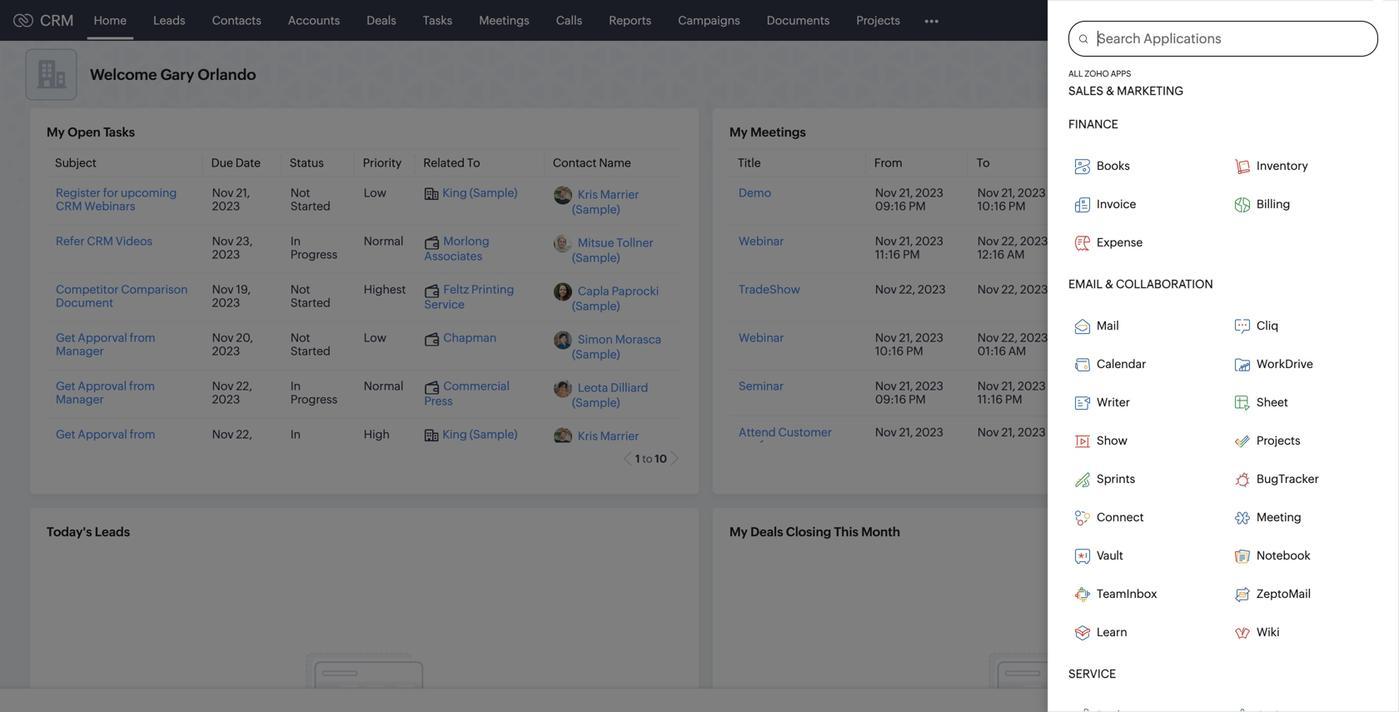 Task type: describe. For each thing, give the bounding box(es) containing it.
contact for second contact name link from left
[[1222, 156, 1266, 169]]

videos
[[116, 234, 153, 248]]

not started for 19,
[[290, 283, 331, 309]]

competitor comparison document link
[[56, 283, 188, 309]]

cliq
[[1257, 319, 1278, 332]]

2 vertical spatial crm
[[87, 234, 113, 248]]

pm for nov 22, 2023 12:16 am
[[903, 248, 920, 261]]

related to for first related to link from the right
[[1079, 156, 1136, 169]]

my meetings
[[730, 125, 806, 139]]

nov inside nov 19, 2023
[[212, 283, 234, 296]]

josephine darakjy (sample)
[[1241, 333, 1345, 361]]

month
[[861, 525, 900, 539]]

leota dilliard (sample) link
[[572, 381, 648, 409]]

conference
[[739, 439, 801, 452]]

view in full screen
[[1262, 157, 1362, 171]]

23,
[[236, 234, 253, 248]]

cliq link
[[1228, 312, 1378, 341]]

1
[[635, 453, 640, 465]]

webinar for nov 21, 2023 10:16 pm
[[739, 331, 784, 344]]

priority link
[[363, 156, 402, 169]]

am for 12:16
[[1007, 248, 1025, 261]]

0 horizontal spatial feltz printing service link
[[424, 283, 514, 311]]

books link
[[1068, 152, 1218, 181]]

orlando
[[198, 66, 256, 83]]

my for my open tasks
[[47, 125, 65, 139]]

my deals closing this month
[[730, 525, 900, 539]]

for
[[103, 186, 118, 199]]

contact name for second contact name link from left
[[1222, 156, 1300, 169]]

(sample) up morlong
[[469, 186, 518, 199]]

zoho down expenses
[[1174, 49, 1202, 63]]

1 horizontal spatial feltz printing service
[[1080, 425, 1170, 454]]

2 vertical spatial printing
[[1127, 425, 1170, 439]]

get apporval from manager link for nov 20, 2023
[[56, 331, 155, 358]]

21, for nov 21, 2023
[[899, 425, 913, 439]]

customer
[[778, 425, 832, 439]]

1 vertical spatial nov 21, 2023 11:16 pm
[[977, 379, 1046, 406]]

nov 21, 2023 for not
[[212, 186, 250, 213]]

0 vertical spatial crm
[[40, 12, 74, 29]]

manager for normal
[[56, 393, 104, 406]]

22, inside nov 22, 2023 12:16 am
[[1001, 234, 1018, 248]]

(sample) inside josephine darakjy (sample)
[[1241, 348, 1289, 361]]

nov 22, 2023 for tradeshow
[[875, 283, 946, 296]]

webinar link for 11:16
[[739, 234, 784, 248]]

1 contact name link from the left
[[553, 156, 631, 169]]

this
[[834, 525, 859, 539]]

(sample) inside donette foller (sample)
[[1241, 203, 1289, 216]]

sales
[[1068, 84, 1104, 97]]

mail inside create expenses from your zoho mail inbox with the zoho expense and zoho workplace integration. sign up now!
[[1306, 33, 1328, 46]]

marrier for low
[[600, 188, 639, 201]]

1 to 10
[[635, 453, 667, 465]]

0 horizontal spatial 11:16
[[875, 248, 900, 261]]

to for 1st related to link from the left
[[467, 156, 480, 169]]

profile image
[[1324, 7, 1351, 34]]

crm link
[[13, 12, 74, 29]]

billing
[[1257, 197, 1290, 211]]

nov 19, 2023
[[212, 283, 251, 309]]

from for kris marrier (sample)
[[130, 428, 155, 441]]

press for commercial press (sample)
[[1167, 234, 1196, 248]]

deals link
[[353, 0, 410, 40]]

1 vertical spatial printing
[[471, 283, 514, 296]]

mail link
[[1068, 312, 1218, 341]]

james venere (sample)
[[1241, 284, 1321, 313]]

bugtracker
[[1257, 472, 1319, 486]]

sign up now! link
[[1128, 84, 1200, 97]]

(sample) up bugtracker
[[1241, 442, 1289, 455]]

1 vertical spatial feltz
[[1099, 425, 1125, 439]]

21, for nov 22, 2023 01:16 am
[[899, 331, 913, 344]]

0 horizontal spatial expense
[[1097, 236, 1143, 249]]

21, for not started
[[236, 186, 250, 199]]

12:16
[[977, 248, 1005, 261]]

darakjy
[[1305, 333, 1345, 346]]

to
[[642, 453, 653, 465]]

09:16 for nov 21, 2023 10:16 pm
[[875, 199, 906, 213]]

subject link
[[55, 156, 96, 169]]

press for commercial press
[[424, 394, 453, 408]]

inventory
[[1257, 159, 1308, 172]]

leads link
[[140, 0, 199, 40]]

campaigns
[[678, 14, 740, 27]]

high
[[364, 428, 390, 441]]

zoho right the and
[[1276, 49, 1304, 63]]

progress for king (sample)
[[290, 441, 338, 454]]

(sample) inside carissa kidman (sample)
[[1080, 394, 1128, 407]]

demo link
[[739, 186, 771, 199]]

reports
[[609, 14, 651, 27]]

show link
[[1068, 427, 1218, 456]]

1 vertical spatial meetings
[[750, 125, 806, 139]]

invoice link
[[1068, 191, 1218, 219]]

now!
[[1172, 84, 1200, 97]]

not for 21,
[[290, 186, 310, 199]]

0 horizontal spatial projects link
[[843, 0, 914, 40]]

in
[[1291, 157, 1301, 171]]

(sample) down commercial press link
[[469, 428, 518, 441]]

notebook link
[[1228, 542, 1378, 571]]

wiki link
[[1228, 619, 1378, 647]]

related to for 1st related to link from the left
[[423, 156, 480, 169]]

0 vertical spatial nov 21, 2023 10:16 pm
[[977, 186, 1046, 213]]

not for 20,
[[290, 331, 310, 344]]

mail inside 'link'
[[1097, 319, 1119, 332]]

register for upcoming crm webinars link
[[56, 186, 177, 213]]

printing inside printing dimensions
[[1099, 186, 1142, 199]]

today's leads
[[47, 525, 130, 539]]

started for nov 20, 2023
[[290, 344, 331, 358]]

calendar link
[[1068, 351, 1218, 379]]

2 vertical spatial service
[[1068, 667, 1116, 680]]

donette
[[1247, 188, 1291, 201]]

notebook
[[1257, 549, 1311, 562]]

up
[[1155, 84, 1170, 97]]

2023 inside nov 22, 2023 01:16 am
[[1020, 331, 1048, 344]]

0 vertical spatial service
[[424, 298, 465, 311]]

writer link
[[1068, 389, 1218, 417]]

meeting
[[1257, 511, 1301, 524]]

2 horizontal spatial nov 21, 2023
[[977, 425, 1046, 439]]

sprints link
[[1068, 466, 1218, 494]]

mitsue tollner (sample)
[[572, 236, 654, 264]]

upcoming
[[121, 186, 177, 199]]

calendar image
[[1223, 14, 1237, 27]]

documents
[[767, 14, 830, 27]]

expense inside create expenses from your zoho mail inbox with the zoho expense and zoho workplace integration. sign up now!
[[1205, 49, 1251, 63]]

teaminbox
[[1097, 587, 1157, 600]]

status
[[290, 156, 324, 169]]

refer crm videos
[[56, 234, 153, 248]]

1 horizontal spatial tasks
[[423, 14, 452, 27]]

capla paprocki (sample) for the left capla paprocki (sample) link
[[572, 284, 659, 313]]

venere
[[1284, 284, 1321, 298]]

1 horizontal spatial capla paprocki (sample) link
[[1241, 427, 1328, 455]]

0 vertical spatial projects
[[856, 14, 900, 27]]

20,
[[236, 331, 253, 344]]

leota
[[578, 381, 608, 394]]

1 vertical spatial deals
[[750, 525, 783, 539]]

1 vertical spatial nov 21, 2023 10:16 pm
[[875, 331, 943, 358]]

documents link
[[753, 0, 843, 40]]

progress for commercial press
[[290, 393, 338, 406]]

(sample) up the simon
[[572, 299, 620, 313]]

(sample) up the mitsue
[[572, 203, 620, 216]]

seminar link
[[739, 379, 784, 393]]

2 to from the left
[[977, 156, 990, 169]]

(sample) left the 1
[[572, 444, 620, 458]]

teaminbox link
[[1068, 581, 1218, 609]]

in progress for commercial press
[[290, 379, 338, 406]]

kris marrier (sample) link for low
[[572, 188, 639, 216]]

apps
[[1111, 69, 1131, 78]]

(sample) inside simon morasca (sample)
[[572, 348, 620, 361]]

invoice
[[1097, 197, 1136, 211]]

printing dimensions
[[1080, 186, 1144, 214]]

webinar link for 10:16
[[739, 331, 784, 344]]

document
[[56, 296, 113, 309]]

nov 22, 2023 12:16 am
[[977, 234, 1048, 261]]

0 horizontal spatial meetings
[[479, 14, 529, 27]]

priority
[[363, 156, 402, 169]]

commercial press (sample) link
[[1080, 234, 1196, 262]]

chemel
[[1099, 283, 1141, 296]]

today's
[[47, 525, 92, 539]]

connect
[[1097, 511, 1144, 524]]

workdrive link
[[1228, 351, 1378, 379]]

with
[[1128, 49, 1152, 63]]

0 vertical spatial feltz printing service
[[424, 283, 514, 311]]

1 vertical spatial tasks
[[103, 125, 135, 139]]

kris for low
[[578, 188, 598, 201]]

contact name for 2nd contact name link from right
[[553, 156, 631, 169]]

kris marrier (sample) for high
[[572, 429, 639, 458]]

1 horizontal spatial leads
[[153, 14, 185, 27]]

nov 21, 2023 09:16 pm for 10:16
[[875, 186, 943, 213]]

the
[[1154, 49, 1172, 63]]

started for nov 21, 2023
[[290, 199, 331, 213]]

in for king (sample)
[[290, 428, 301, 441]]

simon morasca (sample) link
[[572, 333, 661, 361]]

nov 22, 2023 for get apporval from manager
[[212, 428, 252, 454]]

wiki
[[1257, 625, 1280, 639]]

0 horizontal spatial capla paprocki (sample) link
[[572, 284, 659, 313]]

get for normal
[[56, 379, 75, 393]]

started for nov 19, 2023
[[290, 296, 331, 309]]



Task type: locate. For each thing, give the bounding box(es) containing it.
1 king from the top
[[443, 186, 467, 199]]

am for 01:16
[[1008, 344, 1026, 358]]

contact up 'donette'
[[1222, 156, 1266, 169]]

1 horizontal spatial nov 21, 2023 10:16 pm
[[977, 186, 1046, 213]]

capla paprocki (sample) up the simon
[[572, 284, 659, 313]]

nov inside nov 23, 2023
[[212, 234, 234, 248]]

apporval for nov 20, 2023
[[78, 331, 127, 344]]

1 vertical spatial 11:16
[[977, 393, 1003, 406]]

1 kris from the top
[[578, 188, 598, 201]]

nov 21, 2023 for nov
[[875, 425, 943, 439]]

related to up printing dimensions
[[1079, 156, 1136, 169]]

my left open
[[47, 125, 65, 139]]

sign
[[1128, 84, 1153, 97]]

0 vertical spatial expense
[[1205, 49, 1251, 63]]

morlong
[[443, 234, 489, 248]]

0 vertical spatial started
[[290, 199, 331, 213]]

0 vertical spatial king (sample) link
[[424, 186, 518, 201]]

nov 21, 2023 10:16 pm down to link
[[977, 186, 1046, 213]]

kris marrier (sample) up the mitsue
[[572, 188, 639, 216]]

in progress for king (sample)
[[290, 428, 338, 454]]

started right 20,
[[290, 344, 331, 358]]

1 horizontal spatial contact name
[[1222, 156, 1300, 169]]

2 king (sample) link from the top
[[424, 428, 518, 442]]

to for first related to link from the right
[[1123, 156, 1136, 169]]

1 king (sample) link from the top
[[424, 186, 518, 201]]

email
[[1068, 277, 1103, 291]]

2 low from the top
[[364, 331, 386, 344]]

attend customer conference
[[739, 425, 832, 452]]

chanay (sample)
[[1098, 331, 1190, 344]]

2 not started from the top
[[290, 283, 331, 309]]

feltz printing service link up chapman
[[424, 283, 514, 311]]

0 horizontal spatial leads
[[95, 525, 130, 539]]

get apporval from manager for nov 20, 2023
[[56, 331, 155, 358]]

approval
[[78, 379, 127, 393]]

subject
[[55, 156, 96, 169]]

2 webinar from the top
[[739, 331, 784, 344]]

tasks right deals link
[[423, 14, 452, 27]]

related for 1st related to link from the left
[[423, 156, 465, 169]]

1 vertical spatial manager
[[56, 393, 104, 406]]

crm inside register for upcoming crm webinars
[[56, 199, 82, 213]]

not started right 20,
[[290, 331, 331, 358]]

related down finance
[[1079, 156, 1120, 169]]

free upgrade
[[1063, 8, 1111, 32]]

started down the status link
[[290, 199, 331, 213]]

21, inside the "nov 21, 2023"
[[236, 186, 250, 199]]

2 marrier from the top
[[600, 429, 639, 443]]

kidman
[[1142, 379, 1183, 393]]

1 get apporval from manager link from the top
[[56, 331, 155, 358]]

capla down mitsue tollner (sample) link
[[578, 284, 609, 298]]

(sample) down the mitsue
[[572, 251, 620, 264]]

10:16
[[977, 199, 1006, 213], [875, 344, 904, 358]]

1 09:16 from the top
[[875, 199, 906, 213]]

0 horizontal spatial feltz
[[443, 283, 469, 296]]

1 vertical spatial expense
[[1097, 236, 1143, 249]]

not started for 20,
[[290, 331, 331, 358]]

0 vertical spatial deals
[[367, 14, 396, 27]]

logo image
[[13, 14, 33, 27]]

from
[[874, 156, 903, 169]]

king down commercial press
[[443, 428, 467, 441]]

2 nov 21, 2023 09:16 pm from the top
[[875, 379, 943, 406]]

nov 21, 2023 11:16 pm down 01:16
[[977, 379, 1046, 406]]

1 get apporval from manager from the top
[[56, 331, 155, 358]]

contact name link up the mitsue
[[553, 156, 631, 169]]

& inside all zoho apps sales & marketing
[[1106, 84, 1114, 97]]

1 low from the top
[[364, 186, 386, 199]]

(sample) down james
[[1241, 299, 1289, 313]]

nov inside the "nov 21, 2023"
[[212, 186, 234, 199]]

1 vertical spatial &
[[1105, 277, 1114, 291]]

feltz printing service
[[424, 283, 514, 311], [1080, 425, 1170, 454]]

2 related from the left
[[1079, 156, 1120, 169]]

1 in from the top
[[290, 234, 301, 248]]

home
[[94, 14, 127, 27]]

nov 21, 2023 10:16 pm left 01:16
[[875, 331, 943, 358]]

(sample) inside commercial press (sample)
[[1080, 249, 1128, 262]]

low down priority
[[364, 186, 386, 199]]

kris marrier (sample) for low
[[572, 188, 639, 216]]

0 vertical spatial 11:16
[[875, 248, 900, 261]]

connect link
[[1068, 504, 1218, 532]]

king for low
[[443, 186, 467, 199]]

name
[[599, 156, 631, 169], [1268, 156, 1300, 169]]

leota dilliard (sample)
[[572, 381, 648, 409]]

1 contact name from the left
[[553, 156, 631, 169]]

0 vertical spatial webinar
[[739, 234, 784, 248]]

21, for nov 21, 2023 11:16 pm
[[899, 379, 913, 393]]

1 in progress from the top
[[290, 234, 338, 261]]

press up collaboration
[[1167, 234, 1196, 248]]

2 not from the top
[[290, 283, 310, 296]]

(sample) down the simon
[[572, 348, 620, 361]]

in for commercial press
[[290, 379, 301, 393]]

nov inside nov 20, 2023
[[212, 331, 234, 344]]

capla down sheet
[[1247, 427, 1279, 440]]

feltz down associates
[[443, 283, 469, 296]]

not for 19,
[[290, 283, 310, 296]]

in progress for morlong associates
[[290, 234, 338, 261]]

associates
[[424, 249, 482, 263]]

kris marrier (sample) link up the mitsue
[[572, 188, 639, 216]]

pm for nov 21, 2023 10:16 pm
[[909, 199, 926, 213]]

1 progress from the top
[[290, 248, 338, 261]]

(sample) inside james venere (sample)
[[1241, 299, 1289, 313]]

attend customer conference link
[[739, 425, 832, 452]]

king (sample) link for low
[[424, 186, 518, 201]]

kris marrier (sample) left to
[[572, 429, 639, 458]]

king (sample) link for high
[[424, 428, 518, 442]]

projects link right documents
[[843, 0, 914, 40]]

1 related from the left
[[423, 156, 465, 169]]

chanay (sample) link
[[1080, 331, 1190, 345]]

marketing
[[1117, 84, 1183, 97]]

crm
[[40, 12, 74, 29], [56, 199, 82, 213], [87, 234, 113, 248]]

paprocki down sheet link
[[1281, 427, 1328, 440]]

projects right documents
[[856, 14, 900, 27]]

tradeshow link
[[739, 283, 800, 296]]

1 vertical spatial kris marrier (sample)
[[572, 429, 639, 458]]

capla paprocki (sample) link
[[572, 284, 659, 313], [1241, 427, 1328, 455]]

pm for nov 22, 2023 01:16 am
[[906, 344, 923, 358]]

not right 19,
[[290, 283, 310, 296]]

get apporval from manager link for nov 22, 2023
[[56, 428, 155, 454]]

king (sample) down commercial press link
[[443, 428, 518, 441]]

commercial down chapman
[[443, 379, 510, 393]]

get for high
[[56, 428, 75, 441]]

get apporval from manager link down the get approval from manager
[[56, 428, 155, 454]]

capla for the left capla paprocki (sample) link
[[578, 284, 609, 298]]

0 vertical spatial 09:16
[[875, 199, 906, 213]]

1 vertical spatial projects
[[1257, 434, 1300, 447]]

not started for 21,
[[290, 186, 331, 213]]

my
[[47, 125, 65, 139], [730, 125, 748, 139], [730, 525, 748, 539]]

0 horizontal spatial to
[[467, 156, 480, 169]]

zoho right your
[[1275, 33, 1303, 46]]

1 vertical spatial nov 21, 2023 09:16 pm
[[875, 379, 943, 406]]

crm right logo
[[40, 12, 74, 29]]

2 contact name link from the left
[[1222, 156, 1300, 169]]

carissa kidman (sample) link
[[1080, 379, 1183, 407]]

0 horizontal spatial related to link
[[423, 156, 480, 169]]

show
[[1097, 434, 1128, 447]]

contact name up the mitsue
[[553, 156, 631, 169]]

donette foller (sample)
[[1241, 188, 1324, 216]]

2 get apporval from manager link from the top
[[56, 428, 155, 454]]

1 normal from the top
[[364, 234, 404, 248]]

1 horizontal spatial expense
[[1205, 49, 1251, 63]]

0 vertical spatial progress
[[290, 248, 338, 261]]

1 vertical spatial marrier
[[600, 429, 639, 443]]

1 vertical spatial get
[[56, 379, 75, 393]]

king
[[443, 186, 467, 199], [443, 428, 467, 441]]

king (sample)
[[443, 186, 518, 199], [443, 428, 518, 441]]

1 vertical spatial leads
[[95, 525, 130, 539]]

kris marrier (sample)
[[572, 188, 639, 216], [572, 429, 639, 458]]

2 normal from the top
[[364, 379, 404, 393]]

2 webinar link from the top
[[739, 331, 784, 344]]

service up chapman link
[[424, 298, 465, 311]]

2023 inside nov 22, 2023 12:16 am
[[1020, 234, 1048, 248]]

commercial for commercial press (sample)
[[1098, 234, 1165, 248]]

commercial
[[1098, 234, 1165, 248], [443, 379, 510, 393]]

1 horizontal spatial feltz printing service link
[[1080, 425, 1170, 454]]

not down the status link
[[290, 186, 310, 199]]

3 not started from the top
[[290, 331, 331, 358]]

webinar link up seminar
[[739, 331, 784, 344]]

chanay
[[1098, 331, 1139, 344]]

2023
[[915, 186, 943, 199], [1018, 186, 1046, 199], [212, 199, 240, 213], [915, 234, 943, 248], [1020, 234, 1048, 248], [212, 248, 240, 261], [918, 283, 946, 296], [1020, 283, 1048, 296], [212, 296, 240, 309], [915, 331, 943, 344], [1020, 331, 1048, 344], [212, 344, 240, 358], [915, 379, 943, 393], [1018, 379, 1046, 393], [212, 393, 240, 406], [915, 425, 943, 439], [1018, 425, 1046, 439], [212, 441, 240, 454]]

low for chapman
[[364, 331, 386, 344]]

chemel link
[[1080, 283, 1141, 298]]

(sample) up calendar link
[[1142, 331, 1190, 344]]

nov 22, 2023 for get approval from manager
[[212, 379, 252, 406]]

2 related to link from the left
[[1079, 156, 1136, 169]]

(sample) down leota
[[572, 396, 620, 409]]

king for high
[[443, 428, 467, 441]]

zeptomail link
[[1228, 581, 1378, 609]]

0 horizontal spatial press
[[424, 394, 453, 408]]

kris marrier (sample) link
[[572, 188, 639, 216], [572, 429, 639, 458]]

register for upcoming crm webinars
[[56, 186, 177, 213]]

feltz printing service down writer
[[1080, 425, 1170, 454]]

commercial for commercial press
[[443, 379, 510, 393]]

1 marrier from the top
[[600, 188, 639, 201]]

king (sample) for low
[[443, 186, 518, 199]]

seminar
[[739, 379, 784, 393]]

(sample) inside the leota dilliard (sample)
[[572, 396, 620, 409]]

nov 20, 2023
[[212, 331, 253, 358]]

nov 21, 2023 09:16 pm for 11:16
[[875, 379, 943, 406]]

1 horizontal spatial contact
[[1222, 156, 1266, 169]]

Search Applications text field
[[1088, 22, 1377, 56]]

accounts
[[288, 14, 340, 27]]

marrier up tollner
[[600, 188, 639, 201]]

(sample) down josephine
[[1241, 348, 1289, 361]]

printing
[[1099, 186, 1142, 199], [471, 283, 514, 296], [1127, 425, 1170, 439]]

normal up high
[[364, 379, 404, 393]]

1 vertical spatial mail
[[1097, 319, 1119, 332]]

0 horizontal spatial mail
[[1097, 319, 1119, 332]]

writer
[[1097, 396, 1130, 409]]

0 horizontal spatial 10:16
[[875, 344, 904, 358]]

2 09:16 from the top
[[875, 393, 906, 406]]

commercial inside commercial press (sample)
[[1098, 234, 1165, 248]]

king (sample) up morlong
[[443, 186, 518, 199]]

my left closing
[[730, 525, 748, 539]]

progress for morlong associates
[[290, 248, 338, 261]]

am inside nov 22, 2023 01:16 am
[[1008, 344, 1026, 358]]

press inside commercial press (sample)
[[1167, 234, 1196, 248]]

(sample) down carissa
[[1080, 394, 1128, 407]]

paprocki for capla paprocki (sample) link to the right
[[1281, 427, 1328, 440]]

1 vertical spatial king
[[443, 428, 467, 441]]

get apporval from manager up approval
[[56, 331, 155, 358]]

simon
[[578, 333, 613, 346]]

0 vertical spatial get apporval from manager
[[56, 331, 155, 358]]

0 vertical spatial mail
[[1306, 33, 1328, 46]]

2 vertical spatial not started
[[290, 331, 331, 358]]

leads right today's at the left
[[95, 525, 130, 539]]

3 in from the top
[[290, 428, 301, 441]]

1 horizontal spatial related to
[[1079, 156, 1136, 169]]

not started right 19,
[[290, 283, 331, 309]]

not started
[[290, 186, 331, 213], [290, 283, 331, 309], [290, 331, 331, 358]]

0 vertical spatial manager
[[56, 344, 104, 358]]

apporval down the get approval from manager
[[78, 428, 127, 441]]

capla paprocki (sample) up bugtracker
[[1241, 427, 1328, 455]]

from down the get approval from manager
[[130, 428, 155, 441]]

commercial press
[[424, 379, 510, 408]]

marrier up the 1
[[600, 429, 639, 443]]

0 horizontal spatial capla
[[578, 284, 609, 298]]

related to link
[[423, 156, 480, 169], [1079, 156, 1136, 169]]

apporval for nov 22, 2023
[[78, 428, 127, 441]]

my for my meetings
[[730, 125, 748, 139]]

tradeshow
[[739, 283, 800, 296]]

printing down associates
[[471, 283, 514, 296]]

0 horizontal spatial nov 21, 2023 11:16 pm
[[875, 234, 943, 261]]

3 to from the left
[[1123, 156, 1136, 169]]

low for king (sample)
[[364, 186, 386, 199]]

projects link down sheet link
[[1228, 427, 1378, 456]]

manager for high
[[56, 441, 104, 454]]

expense down 'dimensions'
[[1097, 236, 1143, 249]]

manager inside the get approval from manager
[[56, 393, 104, 406]]

2023 inside nov 23, 2023
[[212, 248, 240, 261]]

(sample) inside mitsue tollner (sample)
[[572, 251, 620, 264]]

1 horizontal spatial 11:16
[[977, 393, 1003, 406]]

0 vertical spatial paprocki
[[612, 284, 659, 298]]

0 horizontal spatial related to
[[423, 156, 480, 169]]

press inside commercial press
[[424, 394, 453, 408]]

2 vertical spatial get
[[56, 428, 75, 441]]

2023 inside nov 20, 2023
[[212, 344, 240, 358]]

1 horizontal spatial projects link
[[1228, 427, 1378, 456]]

1 related to from the left
[[423, 156, 480, 169]]

apporval
[[78, 331, 127, 344], [78, 428, 127, 441]]

22,
[[1001, 234, 1018, 248], [899, 283, 915, 296], [1001, 283, 1018, 296], [1001, 331, 1018, 344], [236, 379, 252, 393], [236, 428, 252, 441]]

marrier for high
[[600, 429, 639, 443]]

apporval down document
[[78, 331, 127, 344]]

&
[[1106, 84, 1114, 97], [1105, 277, 1114, 291]]

josephine darakjy (sample) link
[[1241, 333, 1345, 361]]

2 king from the top
[[443, 428, 467, 441]]

printing down writer link
[[1127, 425, 1170, 439]]

contact name link up 'donette'
[[1222, 156, 1300, 169]]

2 progress from the top
[[290, 393, 338, 406]]

1 manager from the top
[[56, 344, 104, 358]]

commercial inside commercial press
[[443, 379, 510, 393]]

1 vertical spatial not
[[290, 283, 310, 296]]

my for my deals closing this month
[[730, 525, 748, 539]]

1 vertical spatial get apporval from manager link
[[56, 428, 155, 454]]

(sample) up email
[[1080, 249, 1128, 262]]

kris marrier (sample) link left to
[[572, 429, 639, 458]]

in for morlong associates
[[290, 234, 301, 248]]

kris down the leota dilliard (sample)
[[578, 429, 598, 443]]

projects down sheet
[[1257, 434, 1300, 447]]

1 horizontal spatial to
[[977, 156, 990, 169]]

register
[[56, 186, 101, 199]]

3 progress from the top
[[290, 441, 338, 454]]

0 vertical spatial webinar link
[[739, 234, 784, 248]]

1 nov 21, 2023 09:16 pm from the top
[[875, 186, 943, 213]]

feltz printing service up chapman
[[424, 283, 514, 311]]

from link
[[874, 156, 903, 169]]

21, for nov 21, 2023 10:16 pm
[[899, 186, 913, 199]]

refer
[[56, 234, 85, 248]]

3 not from the top
[[290, 331, 310, 344]]

service down learn
[[1068, 667, 1116, 680]]

mail up workplace
[[1306, 33, 1328, 46]]

morlong associates
[[424, 234, 489, 263]]

1 vertical spatial get apporval from manager
[[56, 428, 155, 454]]

1 name from the left
[[599, 156, 631, 169]]

2 vertical spatial started
[[290, 344, 331, 358]]

due
[[211, 156, 233, 169]]

zoho inside all zoho apps sales & marketing
[[1085, 69, 1109, 78]]

1 vertical spatial feltz printing service link
[[1080, 425, 1170, 454]]

2 kris marrier (sample) link from the top
[[572, 429, 639, 458]]

books
[[1097, 159, 1130, 172]]

2023 inside the "nov 21, 2023"
[[212, 199, 240, 213]]

inventory link
[[1228, 152, 1378, 181]]

22, inside nov 22, 2023 01:16 am
[[1001, 331, 1018, 344]]

1 vertical spatial started
[[290, 296, 331, 309]]

related
[[423, 156, 465, 169], [1079, 156, 1120, 169]]

commercial down invoice link
[[1098, 234, 1165, 248]]

normal for morlong associates
[[364, 234, 404, 248]]

2 contact name from the left
[[1222, 156, 1300, 169]]

paprocki down mitsue tollner (sample) link
[[612, 284, 659, 298]]

2 in from the top
[[290, 379, 301, 393]]

2 contact from the left
[[1222, 156, 1266, 169]]

normal for commercial press
[[364, 379, 404, 393]]

capla paprocki (sample) for capla paprocki (sample) link to the right
[[1241, 427, 1328, 455]]

deals left closing
[[750, 525, 783, 539]]

expenses
[[1167, 33, 1218, 46]]

1 horizontal spatial feltz
[[1099, 425, 1125, 439]]

capla for capla paprocki (sample) link to the right
[[1247, 427, 1279, 440]]

not started down the status link
[[290, 186, 331, 213]]

from for leota dilliard (sample)
[[129, 379, 155, 393]]

press
[[1167, 234, 1196, 248], [424, 394, 453, 408]]

kris
[[578, 188, 598, 201], [578, 429, 598, 443]]

2 apporval from the top
[[78, 428, 127, 441]]

vault link
[[1068, 542, 1218, 571]]

from right approval
[[129, 379, 155, 393]]

related to link up printing dimensions
[[1079, 156, 1136, 169]]

0 horizontal spatial contact name link
[[553, 156, 631, 169]]

1 kris marrier (sample) link from the top
[[572, 188, 639, 216]]

pm for nov 21, 2023 11:16 pm
[[909, 393, 926, 406]]

1 vertical spatial low
[[364, 331, 386, 344]]

2 started from the top
[[290, 296, 331, 309]]

1 contact from the left
[[553, 156, 597, 169]]

1 not started from the top
[[290, 186, 331, 213]]

workplace
[[1307, 49, 1365, 63]]

mail
[[1306, 33, 1328, 46], [1097, 319, 1119, 332]]

contacts link
[[199, 0, 275, 40]]

am inside nov 22, 2023 12:16 am
[[1007, 248, 1025, 261]]

21, for nov 22, 2023 12:16 am
[[899, 234, 913, 248]]

1 started from the top
[[290, 199, 331, 213]]

webinar link down demo link
[[739, 234, 784, 248]]

3 get from the top
[[56, 428, 75, 441]]

all zoho apps sales & marketing
[[1068, 69, 1183, 97]]

1 vertical spatial paprocki
[[1281, 427, 1328, 440]]

mail down chemel link
[[1097, 319, 1119, 332]]

from inside the get approval from manager
[[129, 379, 155, 393]]

& right email
[[1105, 277, 1114, 291]]

1 vertical spatial not started
[[290, 283, 331, 309]]

2 name from the left
[[1268, 156, 1300, 169]]

3 started from the top
[[290, 344, 331, 358]]

get apporval from manager for nov 22, 2023
[[56, 428, 155, 454]]

1 vertical spatial normal
[[364, 379, 404, 393]]

2023 inside nov 19, 2023
[[212, 296, 240, 309]]

2 vertical spatial progress
[[290, 441, 338, 454]]

bugtracker link
[[1228, 466, 1378, 494]]

tollner
[[616, 236, 654, 249]]

1 not from the top
[[290, 186, 310, 199]]

0 vertical spatial apporval
[[78, 331, 127, 344]]

vault
[[1097, 549, 1123, 562]]

capla paprocki (sample) link up bugtracker
[[1241, 427, 1328, 455]]

nov 21, 2023 11:16 pm left "12:16"
[[875, 234, 943, 261]]

1 related to link from the left
[[423, 156, 480, 169]]

press down chapman link
[[424, 394, 453, 408]]

1 king (sample) from the top
[[443, 186, 518, 199]]

1 kris marrier (sample) from the top
[[572, 188, 639, 216]]

1 horizontal spatial meetings
[[750, 125, 806, 139]]

from inside create expenses from your zoho mail inbox with the zoho expense and zoho workplace integration. sign up now!
[[1220, 33, 1246, 46]]

09:16 for nov 21, 2023 11:16 pm
[[875, 393, 906, 406]]

0 vertical spatial kris marrier (sample) link
[[572, 188, 639, 216]]

1 horizontal spatial 10:16
[[977, 199, 1006, 213]]

service up sprints
[[1080, 440, 1120, 454]]

kris up the mitsue
[[578, 188, 598, 201]]

1 webinar from the top
[[739, 234, 784, 248]]

1 webinar link from the top
[[739, 234, 784, 248]]

contact name
[[553, 156, 631, 169], [1222, 156, 1300, 169]]

manager for low
[[56, 344, 104, 358]]

2 manager from the top
[[56, 393, 104, 406]]

view
[[1262, 157, 1288, 171]]

king (sample) link down commercial press link
[[424, 428, 518, 442]]

king (sample) for high
[[443, 428, 518, 441]]

contact for 2nd contact name link from right
[[553, 156, 597, 169]]

2 vertical spatial in
[[290, 428, 301, 441]]

1 get from the top
[[56, 331, 75, 344]]

0 vertical spatial projects link
[[843, 0, 914, 40]]

nov inside nov 22, 2023 12:16 am
[[977, 234, 999, 248]]

from for simon morasca (sample)
[[130, 331, 155, 344]]

1 vertical spatial apporval
[[78, 428, 127, 441]]

my open tasks
[[47, 125, 135, 139]]

0 horizontal spatial projects
[[856, 14, 900, 27]]

normal up highest
[[364, 234, 404, 248]]

profile element
[[1314, 0, 1361, 40]]

2 vertical spatial not
[[290, 331, 310, 344]]

1 vertical spatial feltz printing service
[[1080, 425, 1170, 454]]

1 vertical spatial kris
[[578, 429, 598, 443]]

kris for high
[[578, 429, 598, 443]]

nov inside nov 22, 2023 01:16 am
[[977, 331, 999, 344]]

related for first related to link from the right
[[1079, 156, 1120, 169]]

from down competitor comparison document
[[130, 331, 155, 344]]

1 vertical spatial am
[[1008, 344, 1026, 358]]

started right 19,
[[290, 296, 331, 309]]

2 in progress from the top
[[290, 379, 338, 406]]

2 kris marrier (sample) from the top
[[572, 429, 639, 458]]

2 kris from the top
[[578, 429, 598, 443]]

contact up the mitsue
[[553, 156, 597, 169]]

related to link right priority link
[[423, 156, 480, 169]]

webinar down demo link
[[739, 234, 784, 248]]

1 vertical spatial capla paprocki (sample)
[[1241, 427, 1328, 455]]

morlong associates link
[[424, 234, 489, 263]]

3 in progress from the top
[[290, 428, 338, 454]]

0 vertical spatial normal
[[364, 234, 404, 248]]

get approval from manager link
[[56, 379, 155, 406]]

0 vertical spatial capla paprocki (sample)
[[572, 284, 659, 313]]

kris marrier (sample) link for high
[[572, 429, 639, 458]]

1 vertical spatial capla
[[1247, 427, 1279, 440]]

1 to from the left
[[467, 156, 480, 169]]

date
[[235, 156, 261, 169]]

get inside the get approval from manager
[[56, 379, 75, 393]]

get apporval from manager link up approval
[[56, 331, 155, 358]]

1 vertical spatial 10:16
[[875, 344, 904, 358]]

and
[[1253, 49, 1274, 63]]

campaigns link
[[665, 0, 753, 40]]

paprocki for the left capla paprocki (sample) link
[[612, 284, 659, 298]]

zeptomail
[[1257, 587, 1311, 600]]

1 horizontal spatial name
[[1268, 156, 1300, 169]]

0 vertical spatial feltz
[[443, 283, 469, 296]]

1 vertical spatial projects link
[[1228, 427, 1378, 456]]

billing link
[[1228, 191, 1378, 219]]

0 vertical spatial king (sample)
[[443, 186, 518, 199]]

1 apporval from the top
[[78, 331, 127, 344]]

1 vertical spatial service
[[1080, 440, 1120, 454]]

1 horizontal spatial nov 21, 2023
[[875, 425, 943, 439]]

2 king (sample) from the top
[[443, 428, 518, 441]]

deals left tasks link
[[367, 14, 396, 27]]

get for low
[[56, 331, 75, 344]]

2 related to from the left
[[1079, 156, 1136, 169]]

1 vertical spatial crm
[[56, 199, 82, 213]]

my up title
[[730, 125, 748, 139]]

1 horizontal spatial related to link
[[1079, 156, 1136, 169]]

2 get apporval from manager from the top
[[56, 428, 155, 454]]

king (sample) link up morlong
[[424, 186, 518, 201]]

2 get from the top
[[56, 379, 75, 393]]

3 manager from the top
[[56, 441, 104, 454]]

webinar up seminar
[[739, 331, 784, 344]]

get left approval
[[56, 379, 75, 393]]

webinar for nov 21, 2023 11:16 pm
[[739, 234, 784, 248]]

home link
[[80, 0, 140, 40]]



Task type: vqa. For each thing, say whether or not it's contained in the screenshot.


